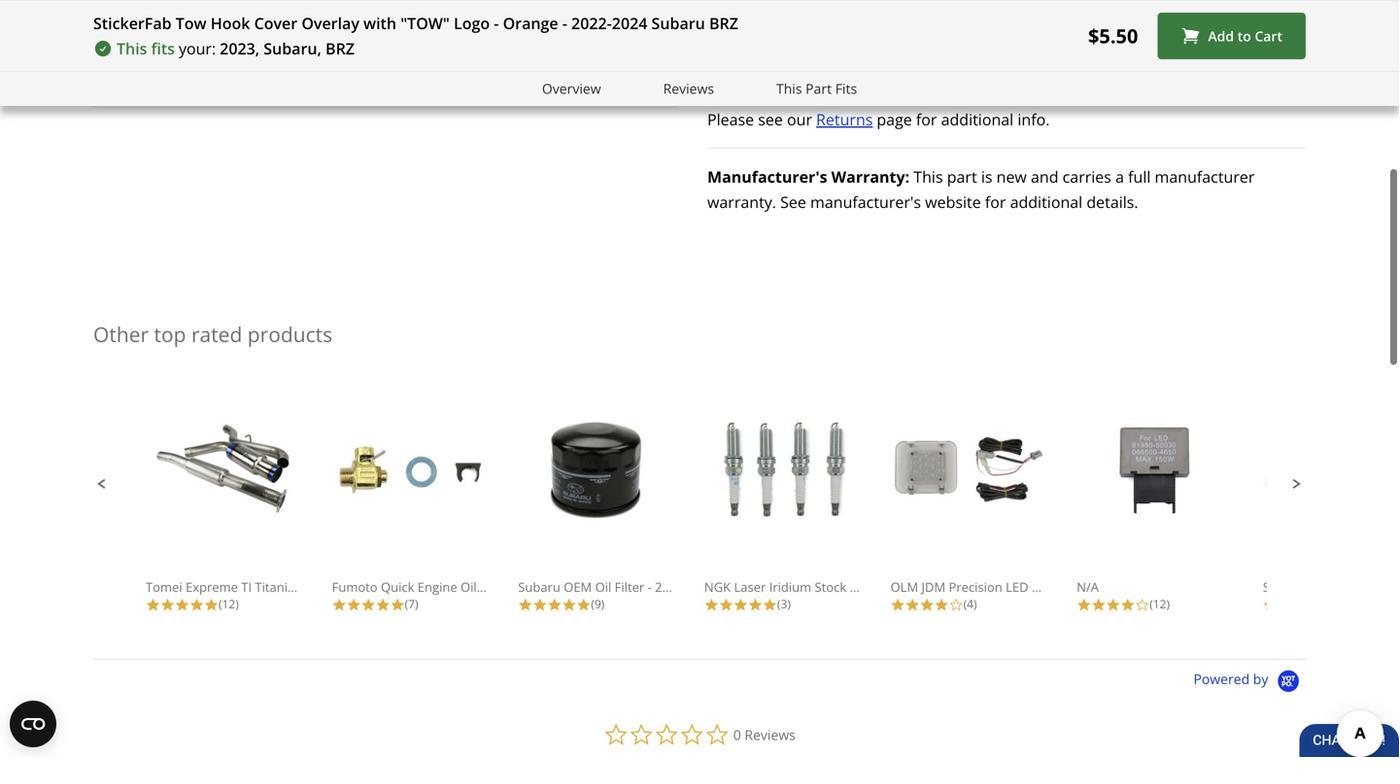 Task type: locate. For each thing, give the bounding box(es) containing it.
9 star image from the left
[[763, 598, 777, 612]]

(3)
[[777, 596, 791, 612]]

12 total reviews element for tomei expreme ti titanium cat-back...
[[146, 596, 301, 612]]

2023, up 'fits'
[[842, 4, 882, 25]]

12 total reviews element
[[146, 596, 301, 612], [1077, 596, 1232, 612]]

6 star image from the left
[[577, 598, 591, 612]]

(12) right the n/a
[[1150, 596, 1170, 612]]

for down is
[[985, 191, 1006, 212]]

2022-
[[571, 13, 612, 34]]

1 horizontal spatial subaru,
[[886, 4, 944, 25]]

oil
[[461, 578, 477, 596], [595, 578, 612, 596]]

subaru left oem
[[518, 578, 561, 596]]

facelift
[[1329, 578, 1370, 596]]

- left "2022-"
[[562, 13, 567, 34]]

(12) left ti
[[219, 596, 239, 612]]

1 vertical spatial additional
[[1010, 191, 1083, 212]]

stickerfab tow hook cover overlay with "tow" logo - orange - 2022-2024 subaru brz
[[93, 13, 739, 34]]

2024
[[612, 13, 648, 34]]

2 12 total reviews element from the left
[[1077, 596, 1232, 612]]

1 vertical spatial 2023,
[[220, 38, 260, 59]]

subaru oem oil filter - 2015-2024... link
[[518, 418, 727, 596]]

this part fits link
[[776, 78, 857, 100]]

0 horizontal spatial subaru,
[[264, 38, 322, 59]]

0 horizontal spatial 2023,
[[220, 38, 260, 59]]

(12) for n/a
[[1150, 596, 1170, 612]]

1 vertical spatial your:
[[179, 38, 216, 59]]

1 horizontal spatial oil
[[595, 578, 612, 596]]

brz down overlay
[[326, 38, 355, 59]]

this left part
[[776, 79, 802, 98]]

0 horizontal spatial subaru
[[518, 578, 561, 596]]

2023, down hook
[[220, 38, 260, 59]]

reviews right 0
[[745, 725, 796, 744]]

0 horizontal spatial empty star image
[[949, 598, 964, 612]]

subispeed facelift jdm 
[[1263, 578, 1399, 596]]

cat-
[[310, 578, 334, 596]]

1 empty star image from the left
[[949, 598, 964, 612]]

2 horizontal spatial -
[[648, 578, 652, 596]]

fumoto
[[332, 578, 378, 596]]

warranty.
[[707, 191, 776, 212]]

1 vertical spatial subaru
[[518, 578, 561, 596]]

this fits your: 2023, subaru, brz down hook
[[117, 38, 355, 59]]

(7)
[[405, 596, 418, 612]]

additional down return policy: dropdown button
[[941, 109, 1014, 130]]

1 horizontal spatial 12 total reviews element
[[1077, 596, 1232, 612]]

0 horizontal spatial oil
[[461, 578, 477, 596]]

11 star image from the left
[[719, 598, 734, 612]]

your:
[[801, 4, 838, 25], [179, 38, 216, 59]]

1 horizontal spatial your:
[[801, 4, 838, 25]]

your: up policy:
[[801, 4, 838, 25]]

other top rated products
[[93, 320, 332, 348]]

cover
[[254, 13, 298, 34]]

oil right oem
[[595, 578, 612, 596]]

1 horizontal spatial (12)
[[1150, 596, 1170, 612]]

drain
[[480, 578, 512, 596]]

reviews up the please
[[663, 79, 714, 98]]

star image
[[146, 598, 160, 612], [160, 598, 175, 612], [190, 598, 204, 612], [204, 598, 219, 612], [332, 598, 347, 612], [361, 598, 376, 612], [518, 598, 533, 612], [547, 598, 562, 612], [562, 598, 577, 612], [704, 598, 719, 612], [719, 598, 734, 612], [905, 598, 920, 612], [920, 598, 934, 612], [1092, 598, 1106, 612], [1263, 598, 1278, 612]]

hook
[[211, 13, 250, 34]]

0 horizontal spatial 12 total reviews element
[[146, 596, 301, 612]]

returns
[[816, 109, 873, 130]]

1 vertical spatial this fits your: 2023, subaru, brz
[[117, 38, 355, 59]]

1 vertical spatial reviews
[[745, 725, 796, 744]]

cart
[[1255, 26, 1283, 45]]

2 total reviews element
[[1263, 596, 1399, 612]]

1 horizontal spatial empty star image
[[1135, 598, 1150, 612]]

1 vertical spatial fits
[[151, 38, 175, 59]]

1 horizontal spatial brz
[[709, 13, 739, 34]]

0 vertical spatial for
[[916, 109, 937, 130]]

our
[[787, 109, 812, 130]]

this fits your: 2023, subaru, brz
[[739, 4, 977, 25], [117, 38, 355, 59]]

olm jdm precision led lift gate... link
[[891, 418, 1092, 596]]

subispeed facelift jdm link
[[1263, 418, 1399, 596]]

overview link
[[542, 78, 601, 100]]

stickerfab
[[93, 13, 172, 34]]

this left 'part' on the top right
[[914, 166, 943, 187]]

powered by link
[[1194, 669, 1306, 694]]

part
[[806, 79, 832, 98]]

5 star image from the left
[[533, 598, 547, 612]]

jdm right olm
[[922, 578, 946, 596]]

(9)
[[591, 596, 605, 612]]

1 vertical spatial for
[[985, 191, 1006, 212]]

5 star image from the left
[[332, 598, 347, 612]]

please
[[707, 109, 754, 130]]

website
[[925, 191, 981, 212]]

(4)
[[964, 596, 977, 612]]

your: down tow
[[179, 38, 216, 59]]

add to cart button
[[1158, 13, 1306, 59]]

6 star image from the left
[[361, 598, 376, 612]]

empty star image
[[949, 598, 964, 612], [1135, 598, 1150, 612]]

brz up return policy: dropdown button
[[948, 4, 977, 25]]

see
[[781, 191, 807, 212]]

rated
[[191, 320, 242, 348]]

1 jdm from the left
[[922, 578, 946, 596]]

- right logo
[[494, 13, 499, 34]]

10 star image from the left
[[891, 598, 905, 612]]

add to cart
[[1208, 26, 1283, 45]]

2 (12) from the left
[[1150, 596, 1170, 612]]

(12)
[[219, 596, 239, 612], [1150, 596, 1170, 612]]

4 star image from the left
[[390, 598, 405, 612]]

0 vertical spatial additional
[[941, 109, 1014, 130]]

1 (12) from the left
[[219, 596, 239, 612]]

1 horizontal spatial -
[[562, 13, 567, 34]]

12 star image from the left
[[905, 598, 920, 612]]

fits down "stickerfab"
[[151, 38, 175, 59]]

this fits your: 2023, subaru, brz up 'fits'
[[739, 4, 977, 25]]

subaru oem oil filter - 2015-2024...
[[518, 578, 727, 596]]

0 horizontal spatial (12)
[[219, 596, 239, 612]]

ngk laser iridium stock heat range... link
[[704, 418, 928, 596]]

- right filter
[[648, 578, 652, 596]]

fits up policy:
[[773, 4, 797, 25]]

0 vertical spatial this fits your: 2023, subaru, brz
[[739, 4, 977, 25]]

0 horizontal spatial this fits your: 2023, subaru, brz
[[117, 38, 355, 59]]

0 horizontal spatial fits
[[151, 38, 175, 59]]

star image
[[175, 598, 190, 612], [347, 598, 361, 612], [376, 598, 390, 612], [390, 598, 405, 612], [533, 598, 547, 612], [577, 598, 591, 612], [734, 598, 748, 612], [748, 598, 763, 612], [763, 598, 777, 612], [891, 598, 905, 612], [934, 598, 949, 612], [1077, 598, 1092, 612], [1106, 598, 1121, 612], [1121, 598, 1135, 612]]

warranty:
[[832, 166, 910, 187]]

precision
[[949, 578, 1003, 596]]

7 star image from the left
[[518, 598, 533, 612]]

1 star image from the left
[[146, 598, 160, 612]]

fits
[[835, 79, 857, 98]]

stock
[[815, 578, 847, 596]]

for right page
[[916, 109, 937, 130]]

part
[[947, 166, 977, 187]]

1 horizontal spatial subaru
[[652, 13, 705, 34]]

is
[[981, 166, 993, 187]]

1 horizontal spatial for
[[985, 191, 1006, 212]]

2 empty star image from the left
[[1135, 598, 1150, 612]]

fumoto quick engine oil drain valve...
[[332, 578, 557, 596]]

0 vertical spatial reviews
[[663, 79, 714, 98]]

0 vertical spatial 2023,
[[842, 4, 882, 25]]

oil left "drain"
[[461, 578, 477, 596]]

logo
[[454, 13, 490, 34]]

overview
[[542, 79, 601, 98]]

jdm right facelift at the bottom right of page
[[1374, 578, 1398, 596]]

0 horizontal spatial jdm
[[922, 578, 946, 596]]

page
[[877, 109, 912, 130]]

this
[[739, 4, 769, 25], [117, 38, 147, 59], [776, 79, 802, 98], [914, 166, 943, 187]]

1 horizontal spatial fits
[[773, 4, 797, 25]]

lift
[[1032, 578, 1051, 596]]

0 vertical spatial subaru
[[652, 13, 705, 34]]

oem
[[564, 578, 592, 596]]

2015-
[[655, 578, 688, 596]]

powered
[[1194, 669, 1250, 688]]

7 total reviews element
[[332, 596, 488, 612]]

additional down and
[[1010, 191, 1083, 212]]

additional
[[941, 109, 1014, 130], [1010, 191, 1083, 212]]

reviews
[[663, 79, 714, 98], [745, 725, 796, 744]]

n/a link
[[1077, 418, 1232, 596]]

subispeed
[[1263, 578, 1325, 596]]

new
[[997, 166, 1027, 187]]

1 12 total reviews element from the left
[[146, 596, 301, 612]]

open widget image
[[10, 701, 56, 747]]

top
[[154, 320, 186, 348]]

1 horizontal spatial jdm
[[1374, 578, 1398, 596]]

subaru right 2024
[[652, 13, 705, 34]]

brz
[[948, 4, 977, 25], [709, 13, 739, 34], [326, 38, 355, 59]]

jdm
[[922, 578, 946, 596], [1374, 578, 1398, 596]]

empty star image for olm jdm precision led lift gate...
[[949, 598, 964, 612]]

brz up "return"
[[709, 13, 739, 34]]

0
[[734, 725, 741, 744]]

2 star image from the left
[[160, 598, 175, 612]]

-
[[494, 13, 499, 34], [562, 13, 567, 34], [648, 578, 652, 596]]

2023,
[[842, 4, 882, 25], [220, 38, 260, 59]]



Task type: vqa. For each thing, say whether or not it's contained in the screenshot.
Drain
yes



Task type: describe. For each thing, give the bounding box(es) containing it.
0 horizontal spatial your:
[[179, 38, 216, 59]]

13 star image from the left
[[920, 598, 934, 612]]

0 horizontal spatial reviews
[[663, 79, 714, 98]]

3 star image from the left
[[190, 598, 204, 612]]

products
[[248, 320, 332, 348]]

olm jdm precision led lift gate...
[[891, 578, 1092, 596]]

n/a
[[1077, 578, 1099, 596]]

0 horizontal spatial brz
[[326, 38, 355, 59]]

0 horizontal spatial -
[[494, 13, 499, 34]]

this inside this part fits link
[[776, 79, 802, 98]]

"tow"
[[401, 13, 450, 34]]

please see our returns page for additional info.
[[707, 109, 1050, 130]]

8 star image from the left
[[547, 598, 562, 612]]

2 oil from the left
[[595, 578, 612, 596]]

1 star image from the left
[[175, 598, 190, 612]]

manufacturer's
[[707, 166, 828, 187]]

return
[[707, 68, 761, 89]]

2 horizontal spatial brz
[[948, 4, 977, 25]]

9 total reviews element
[[518, 596, 674, 612]]

1 horizontal spatial this fits your: 2023, subaru, brz
[[739, 4, 977, 25]]

this down "stickerfab"
[[117, 38, 147, 59]]

4 star image from the left
[[204, 598, 219, 612]]

1 vertical spatial subaru,
[[264, 38, 322, 59]]

2024...
[[688, 578, 727, 596]]

13 star image from the left
[[1106, 598, 1121, 612]]

range...
[[881, 578, 928, 596]]

back...
[[334, 578, 372, 596]]

0 vertical spatial your:
[[801, 4, 838, 25]]

3 total reviews element
[[704, 596, 860, 612]]

to
[[1238, 26, 1252, 45]]

led
[[1006, 578, 1029, 596]]

2 star image from the left
[[347, 598, 361, 612]]

for inside this part is new and carries a full manufacturer warranty. see manufacturer's website for additional details.
[[985, 191, 1006, 212]]

with
[[363, 13, 397, 34]]

$5.50
[[1088, 22, 1138, 49]]

info.
[[1018, 109, 1050, 130]]

tow
[[176, 13, 207, 34]]

return policy: button
[[707, 50, 1306, 107]]

4 total reviews element
[[891, 596, 1046, 612]]

ngk
[[704, 578, 731, 596]]

return policy:
[[707, 68, 815, 89]]

0 horizontal spatial for
[[916, 109, 937, 130]]

powered by
[[1194, 669, 1272, 688]]

laser
[[734, 578, 766, 596]]

details.
[[1087, 191, 1139, 212]]

returns link
[[816, 107, 873, 132]]

0 vertical spatial fits
[[773, 4, 797, 25]]

manufacturer
[[1155, 166, 1255, 187]]

3 star image from the left
[[376, 598, 390, 612]]

(12) for tomei expreme ti titanium cat-back...
[[219, 596, 239, 612]]

additional inside this part is new and carries a full manufacturer warranty. see manufacturer's website for additional details.
[[1010, 191, 1083, 212]]

14 star image from the left
[[1092, 598, 1106, 612]]

reviews link
[[663, 78, 714, 100]]

1 horizontal spatial reviews
[[745, 725, 796, 744]]

ngk laser iridium stock heat range...
[[704, 578, 928, 596]]

empty star image for n/a
[[1135, 598, 1150, 612]]

by
[[1253, 669, 1269, 688]]

and
[[1031, 166, 1059, 187]]

this up return policy: on the right of page
[[739, 4, 769, 25]]

olm
[[891, 578, 919, 596]]

0 reviews
[[734, 725, 796, 744]]

this part is new and carries a full manufacturer warranty. see manufacturer's website for additional details.
[[707, 166, 1255, 212]]

iridium
[[769, 578, 812, 596]]

15 star image from the left
[[1263, 598, 1278, 612]]

10 star image from the left
[[704, 598, 719, 612]]

expreme
[[186, 578, 238, 596]]

2 jdm from the left
[[1374, 578, 1398, 596]]

add
[[1208, 26, 1234, 45]]

ti
[[241, 578, 252, 596]]

8 star image from the left
[[748, 598, 763, 612]]

this part fits
[[776, 79, 857, 98]]

other
[[93, 320, 149, 348]]

tomei
[[146, 578, 182, 596]]

fumoto quick engine oil drain valve... link
[[332, 418, 557, 596]]

a
[[1116, 166, 1124, 187]]

tomei expreme ti titanium cat-back...
[[146, 578, 372, 596]]

manufacturer's warranty:
[[707, 166, 910, 187]]

see
[[758, 109, 783, 130]]

14 star image from the left
[[1121, 598, 1135, 612]]

11 star image from the left
[[934, 598, 949, 612]]

7 star image from the left
[[734, 598, 748, 612]]

filter
[[615, 578, 645, 596]]

12 total reviews element for n/a
[[1077, 596, 1232, 612]]

engine
[[418, 578, 457, 596]]

1 horizontal spatial 2023,
[[842, 4, 882, 25]]

heat
[[850, 578, 878, 596]]

1 oil from the left
[[461, 578, 477, 596]]

0 vertical spatial subaru,
[[886, 4, 944, 25]]

orange
[[503, 13, 558, 34]]

valve...
[[516, 578, 557, 596]]

carries
[[1063, 166, 1112, 187]]

tomei expreme ti titanium cat-back... link
[[146, 418, 372, 596]]

full
[[1128, 166, 1151, 187]]

gate...
[[1054, 578, 1092, 596]]

overlay
[[302, 13, 359, 34]]

policy:
[[765, 68, 815, 89]]

this inside this part is new and carries a full manufacturer warranty. see manufacturer's website for additional details.
[[914, 166, 943, 187]]

12 star image from the left
[[1077, 598, 1092, 612]]

9 star image from the left
[[562, 598, 577, 612]]

quick
[[381, 578, 414, 596]]

titanium
[[255, 578, 307, 596]]

manufacturer's
[[811, 191, 921, 212]]



